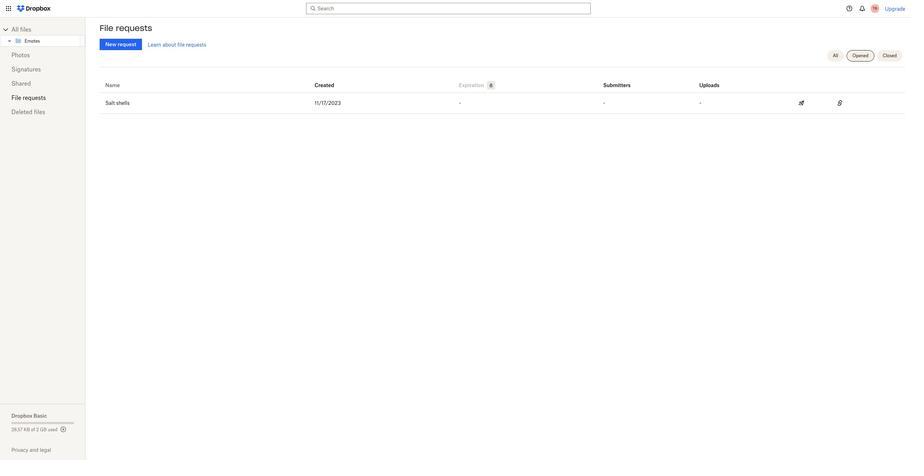 Task type: vqa. For each thing, say whether or not it's contained in the screenshot.
'NAME MY PAPER DOC (1).PAPER, MODIFIED 3/15/2024 10:19 AM,' element's Add to Starred image
no



Task type: locate. For each thing, give the bounding box(es) containing it.
shared
[[11, 80, 31, 87]]

files for deleted files
[[34, 109, 45, 116]]

photos link
[[11, 48, 74, 62]]

0 horizontal spatial file
[[11, 94, 21, 101]]

0 horizontal spatial files
[[20, 26, 31, 33]]

1 vertical spatial file
[[11, 94, 21, 101]]

1 row from the top
[[100, 70, 906, 93]]

gb
[[40, 428, 47, 433]]

about
[[163, 41, 176, 48]]

photos
[[11, 52, 30, 59]]

closed button
[[877, 50, 903, 62]]

all for all files
[[11, 26, 19, 33]]

all
[[11, 26, 19, 33], [833, 53, 839, 58]]

2 horizontal spatial -
[[700, 100, 702, 106]]

1 horizontal spatial -
[[603, 100, 605, 106]]

-
[[459, 100, 461, 106], [603, 100, 605, 106], [700, 100, 702, 106]]

file down shared
[[11, 94, 21, 101]]

requests
[[116, 23, 152, 33], [186, 41, 206, 48], [23, 94, 46, 101]]

basic
[[33, 413, 47, 419]]

1 vertical spatial requests
[[186, 41, 206, 48]]

all inside "tree"
[[11, 26, 19, 33]]

files for all files
[[20, 26, 31, 33]]

0 horizontal spatial all
[[11, 26, 19, 33]]

table
[[100, 70, 906, 114]]

created button
[[315, 81, 334, 90]]

name
[[105, 82, 120, 88]]

1 horizontal spatial file
[[100, 23, 113, 33]]

3 - from the left
[[700, 100, 702, 106]]

file requests up request
[[100, 23, 152, 33]]

row containing salt shells
[[100, 93, 906, 114]]

files inside "tree"
[[20, 26, 31, 33]]

emotes
[[25, 38, 40, 44]]

all left opened
[[833, 53, 839, 58]]

all inside button
[[833, 53, 839, 58]]

tb button
[[870, 3, 881, 14]]

deleted
[[11, 109, 32, 116]]

28.57
[[11, 428, 23, 433]]

files
[[20, 26, 31, 33], [34, 109, 45, 116]]

1 horizontal spatial all
[[833, 53, 839, 58]]

2 row from the top
[[100, 93, 906, 114]]

new
[[105, 41, 116, 47]]

dropbox basic
[[11, 413, 47, 419]]

1 horizontal spatial file requests
[[100, 23, 152, 33]]

0 vertical spatial files
[[20, 26, 31, 33]]

legal
[[40, 448, 51, 454]]

11/17/2023
[[315, 100, 341, 106]]

1 vertical spatial all
[[833, 53, 839, 58]]

0 vertical spatial all
[[11, 26, 19, 33]]

1 horizontal spatial files
[[34, 109, 45, 116]]

2 horizontal spatial requests
[[186, 41, 206, 48]]

1 horizontal spatial requests
[[116, 23, 152, 33]]

2
[[36, 428, 39, 433]]

file requests up the deleted files
[[11, 94, 46, 101]]

0 horizontal spatial column header
[[603, 73, 632, 90]]

file requests
[[100, 23, 152, 33], [11, 94, 46, 101]]

0 vertical spatial file
[[100, 23, 113, 33]]

row
[[100, 70, 906, 93], [100, 93, 906, 114]]

0 vertical spatial requests
[[116, 23, 152, 33]]

all files
[[11, 26, 31, 33]]

pro trial element
[[484, 81, 496, 90]]

signatures link
[[11, 62, 74, 77]]

cell
[[867, 93, 906, 114]]

global header element
[[0, 0, 911, 17]]

requests right file
[[186, 41, 206, 48]]

requests up request
[[116, 23, 152, 33]]

1 vertical spatial file requests
[[11, 94, 46, 101]]

opened
[[853, 53, 869, 58]]

0 horizontal spatial -
[[459, 100, 461, 106]]

tb
[[873, 6, 878, 11]]

used
[[48, 428, 58, 433]]

of
[[31, 428, 35, 433]]

requests up the deleted files
[[23, 94, 46, 101]]

0 horizontal spatial requests
[[23, 94, 46, 101]]

file up new
[[100, 23, 113, 33]]

all up photos
[[11, 26, 19, 33]]

created
[[315, 82, 334, 88]]

files up emotes
[[20, 26, 31, 33]]

1 horizontal spatial column header
[[700, 73, 728, 90]]

column header
[[603, 73, 632, 90], [700, 73, 728, 90]]

1 vertical spatial files
[[34, 109, 45, 116]]

privacy and legal
[[11, 448, 51, 454]]

file
[[100, 23, 113, 33], [11, 94, 21, 101]]

files down file requests link
[[34, 109, 45, 116]]

closed
[[883, 53, 897, 58]]



Task type: describe. For each thing, give the bounding box(es) containing it.
file requests link
[[11, 91, 74, 105]]

upgrade link
[[885, 6, 906, 12]]

learn about file requests
[[148, 41, 206, 48]]

upgrade
[[885, 6, 906, 12]]

learn about file requests link
[[148, 41, 206, 48]]

get more space image
[[59, 426, 67, 434]]

deleted files link
[[11, 105, 74, 119]]

shells
[[116, 100, 130, 106]]

and
[[30, 448, 38, 454]]

learn
[[148, 41, 161, 48]]

new request button
[[100, 39, 142, 50]]

file
[[177, 41, 185, 48]]

privacy
[[11, 448, 28, 454]]

dropbox
[[11, 413, 32, 419]]

signatures
[[11, 66, 41, 73]]

copy link image
[[836, 99, 844, 108]]

0 vertical spatial file requests
[[100, 23, 152, 33]]

emotes link
[[15, 37, 79, 45]]

send email image
[[797, 99, 806, 108]]

all for all
[[833, 53, 839, 58]]

28.57 kb of 2 gb used
[[11, 428, 58, 433]]

salt
[[105, 100, 115, 106]]

row containing name
[[100, 70, 906, 93]]

table containing name
[[100, 70, 906, 114]]

deleted files
[[11, 109, 45, 116]]

shared link
[[11, 77, 74, 91]]

kb
[[24, 428, 30, 433]]

cell inside row
[[867, 93, 906, 114]]

2 column header from the left
[[700, 73, 728, 90]]

2 - from the left
[[603, 100, 605, 106]]

dropbox logo - go to the homepage image
[[14, 3, 53, 14]]

1 - from the left
[[459, 100, 461, 106]]

all files link
[[11, 24, 85, 35]]

0 horizontal spatial file requests
[[11, 94, 46, 101]]

privacy and legal link
[[11, 448, 85, 454]]

new request
[[105, 41, 136, 47]]

all button
[[827, 50, 844, 62]]

all files tree
[[1, 24, 85, 47]]

2 vertical spatial requests
[[23, 94, 46, 101]]

1 column header from the left
[[603, 73, 632, 90]]

salt shells
[[105, 100, 130, 106]]

request
[[118, 41, 136, 47]]

opened button
[[847, 50, 875, 62]]

Search in folder "Dropbox" text field
[[318, 5, 578, 12]]



